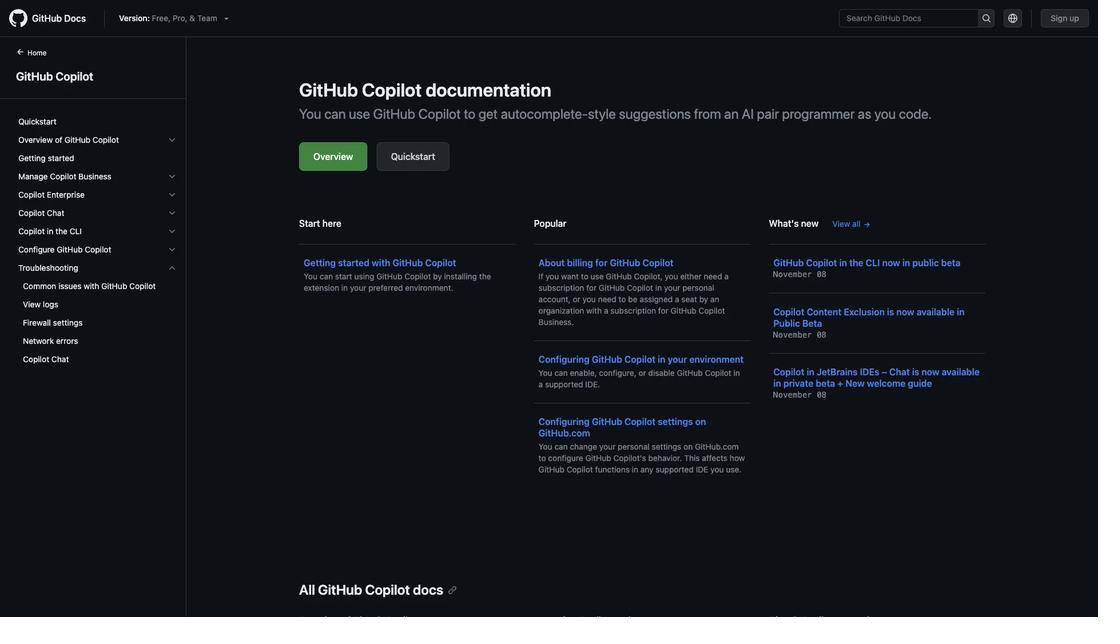 Task type: locate. For each thing, give the bounding box(es) containing it.
0 horizontal spatial supported
[[545, 380, 583, 390]]

configuring github copilot in your environment you can enable, configure, or disable github copilot in a supported ide.
[[539, 354, 744, 390]]

1 08 from the top
[[817, 270, 827, 279]]

0 horizontal spatial overview
[[18, 135, 53, 145]]

2 troubleshooting element from the top
[[9, 277, 186, 369]]

by
[[433, 272, 442, 281], [699, 295, 708, 304]]

copilot chat inside 'dropdown button'
[[18, 209, 64, 218]]

personal down either
[[683, 283, 714, 293]]

ide
[[696, 465, 709, 475]]

1 horizontal spatial overview
[[313, 151, 353, 162]]

0 vertical spatial 08
[[817, 270, 827, 279]]

1 horizontal spatial view
[[833, 219, 850, 229]]

use up overview link at the top of page
[[349, 106, 370, 122]]

2 vertical spatial with
[[586, 306, 602, 316]]

1 vertical spatial now
[[897, 307, 915, 318]]

environment
[[690, 354, 744, 365]]

you inside getting started with github copilot you can start using github copilot by installing the extension in your preferred environment.
[[304, 272, 318, 281]]

08 inside github copilot in the cli now in public beta november 08
[[817, 270, 827, 279]]

1 vertical spatial started
[[338, 258, 370, 269]]

november 08 element down the beta at the right of the page
[[774, 330, 827, 340]]

getting started
[[18, 154, 74, 163]]

is up guide
[[912, 367, 920, 378]]

subscription up account,
[[539, 283, 584, 293]]

is right exclusion
[[887, 307, 894, 318]]

with down 'troubleshooting' dropdown button
[[84, 282, 99, 291]]

6 sc 9kayk9 0 image from the top
[[168, 264, 177, 273]]

your up disable
[[668, 354, 687, 365]]

to left configure at the bottom
[[539, 454, 546, 463]]

0 vertical spatial supported
[[545, 380, 583, 390]]

network errors
[[23, 337, 78, 346]]

1 horizontal spatial or
[[639, 369, 646, 378]]

chat inside 'dropdown button'
[[47, 209, 64, 218]]

0 vertical spatial for
[[596, 258, 608, 269]]

08
[[817, 270, 827, 279], [817, 330, 827, 340], [817, 391, 827, 400]]

now up guide
[[922, 367, 940, 378]]

1 vertical spatial getting
[[304, 258, 336, 269]]

style
[[588, 106, 616, 122]]

3 november from the top
[[774, 391, 812, 400]]

configure
[[548, 454, 583, 463]]

billing
[[567, 258, 593, 269]]

1 vertical spatial personal
[[618, 442, 650, 452]]

november 08 element down private
[[774, 391, 827, 400]]

beta
[[941, 258, 961, 269], [816, 378, 835, 389]]

account,
[[539, 295, 571, 304]]

use.
[[726, 465, 742, 475]]

0 horizontal spatial need
[[598, 295, 617, 304]]

1 configuring from the top
[[539, 354, 590, 365]]

in inside dropdown button
[[47, 227, 53, 236]]

can up "extension"
[[320, 272, 333, 281]]

2 sc 9kayk9 0 image from the top
[[168, 172, 177, 181]]

can inside the configuring github copilot settings on github.com you can change your personal settings on github.com to configure github copilot's behavior. this affects how github copilot functions in any supported ide you use.
[[555, 442, 568, 452]]

started for getting started with github copilot you can start using github copilot by installing the extension in your preferred environment.
[[338, 258, 370, 269]]

0 vertical spatial beta
[[941, 258, 961, 269]]

november 08 element for copilot
[[774, 270, 827, 279]]

the inside github copilot in the cli now in public beta november 08
[[850, 258, 864, 269]]

november down public
[[774, 330, 812, 340]]

your inside getting started with github copilot you can start using github copilot by installing the extension in your preferred environment.
[[350, 283, 366, 293]]

a left 'ide.'
[[539, 380, 543, 390]]

0 vertical spatial now
[[883, 258, 900, 269]]

with for started
[[372, 258, 390, 269]]

started down of
[[48, 154, 74, 163]]

ai
[[742, 106, 754, 122]]

of
[[55, 135, 62, 145]]

2 vertical spatial november 08 element
[[774, 391, 827, 400]]

0 horizontal spatial github.com
[[539, 428, 590, 439]]

1 sc 9kayk9 0 image from the top
[[168, 136, 177, 145]]

2 vertical spatial now
[[922, 367, 940, 378]]

1 vertical spatial settings
[[658, 417, 693, 428]]

view left logs
[[23, 300, 41, 309]]

cli up configure github copilot
[[70, 227, 82, 236]]

1 troubleshooting element from the top
[[9, 259, 186, 369]]

quickstart inside the github copilot element
[[18, 117, 56, 126]]

to down billing
[[581, 272, 589, 281]]

copilot inside copilot in jetbrains ides – chat is now available in private beta + new welcome guide november 08
[[774, 367, 805, 378]]

change
[[570, 442, 597, 452]]

overview for overview of github copilot
[[18, 135, 53, 145]]

0 horizontal spatial or
[[573, 295, 581, 304]]

1 vertical spatial use
[[591, 272, 604, 281]]

sc 9kayk9 0 image for business
[[168, 172, 177, 181]]

you up overview link at the top of page
[[299, 106, 321, 122]]

2 november from the top
[[774, 330, 812, 340]]

1 horizontal spatial by
[[699, 295, 708, 304]]

troubleshooting element
[[9, 259, 186, 369], [9, 277, 186, 369]]

is inside copilot in jetbrains ides – chat is now available in private beta + new welcome guide november 08
[[912, 367, 920, 378]]

sc 9kayk9 0 image inside 'configure github copilot' dropdown button
[[168, 245, 177, 255]]

0 vertical spatial or
[[573, 295, 581, 304]]

1 vertical spatial subscription
[[611, 306, 656, 316]]

your down using
[[350, 283, 366, 293]]

None search field
[[839, 9, 995, 27]]

3 sc 9kayk9 0 image from the top
[[168, 191, 177, 200]]

in inside getting started with github copilot you can start using github copilot by installing the extension in your preferred environment.
[[341, 283, 348, 293]]

1 horizontal spatial started
[[338, 258, 370, 269]]

github copilot element
[[0, 46, 186, 617]]

0 vertical spatial november 08 element
[[774, 270, 827, 279]]

0 vertical spatial with
[[372, 258, 390, 269]]

exclusion
[[844, 307, 885, 318]]

1 vertical spatial november 08 element
[[774, 330, 827, 340]]

the right installing
[[479, 272, 491, 281]]

0 vertical spatial view
[[833, 219, 850, 229]]

08 down jetbrains
[[817, 391, 827, 400]]

free,
[[152, 13, 171, 23]]

chat down errors
[[51, 355, 69, 364]]

a inside 'configuring github copilot in your environment you can enable, configure, or disable github copilot in a supported ide.'
[[539, 380, 543, 390]]

november 08 element
[[774, 270, 827, 279], [774, 330, 827, 340], [774, 391, 827, 400]]

configure github copilot button
[[14, 241, 181, 259]]

1 vertical spatial configuring
[[539, 417, 590, 428]]

getting inside the github copilot element
[[18, 154, 46, 163]]

0 horizontal spatial the
[[56, 227, 67, 236]]

sc 9kayk9 0 image
[[168, 209, 177, 218]]

1 vertical spatial november
[[774, 330, 812, 340]]

you up configure at the bottom
[[539, 442, 552, 452]]

use inside github copilot documentation you can use github copilot to get autocomplete-style suggestions from an ai pair programmer as you code.
[[349, 106, 370, 122]]

troubleshooting
[[18, 263, 78, 273]]

github.com up affects
[[695, 442, 739, 452]]

4 sc 9kayk9 0 image from the top
[[168, 227, 177, 236]]

you down affects
[[711, 465, 724, 475]]

configuring inside 'configuring github copilot in your environment you can enable, configure, or disable github copilot in a supported ide.'
[[539, 354, 590, 365]]

assigned
[[640, 295, 673, 304]]

view all link
[[833, 218, 871, 230]]

team
[[197, 13, 217, 23]]

0 vertical spatial personal
[[683, 283, 714, 293]]

copilot chat up copilot in the cli
[[18, 209, 64, 218]]

now right exclusion
[[897, 307, 915, 318]]

an right seat
[[711, 295, 720, 304]]

0 horizontal spatial is
[[887, 307, 894, 318]]

08 inside copilot in jetbrains ides – chat is now available in private beta + new welcome guide november 08
[[817, 391, 827, 400]]

1 horizontal spatial github.com
[[695, 442, 739, 452]]

an left ai
[[724, 106, 739, 122]]

quickstart link
[[14, 113, 181, 131], [377, 142, 450, 171]]

or left disable
[[639, 369, 646, 378]]

2 vertical spatial the
[[479, 272, 491, 281]]

personal inside 'about billing for github copilot if you want to use github copilot, you either need a subscription for github copilot in your personal account, or you need to be assigned a seat by an organization  with a subscription for github copilot business.'
[[683, 283, 714, 293]]

1 vertical spatial overview
[[313, 151, 353, 162]]

2 08 from the top
[[817, 330, 827, 340]]

1 vertical spatial with
[[84, 282, 99, 291]]

0 horizontal spatial an
[[711, 295, 720, 304]]

0 vertical spatial by
[[433, 272, 442, 281]]

github inside overview of github copilot dropdown button
[[65, 135, 90, 145]]

getting inside getting started with github copilot you can start using github copilot by installing the extension in your preferred environment.
[[304, 258, 336, 269]]

github inside 'github docs' link
[[32, 13, 62, 24]]

business.
[[539, 318, 574, 327]]

about
[[539, 258, 565, 269]]

chat
[[47, 209, 64, 218], [51, 355, 69, 364], [890, 367, 910, 378]]

2 vertical spatial 08
[[817, 391, 827, 400]]

0 horizontal spatial personal
[[618, 442, 650, 452]]

extension
[[304, 283, 339, 293]]

0 horizontal spatial view
[[23, 300, 41, 309]]

chat down copilot enterprise
[[47, 209, 64, 218]]

november down private
[[774, 391, 812, 400]]

started up the start at the top left of page
[[338, 258, 370, 269]]

copilot inside dropdown button
[[18, 190, 45, 200]]

chat right –
[[890, 367, 910, 378]]

view
[[833, 219, 850, 229], [23, 300, 41, 309]]

0 vertical spatial the
[[56, 227, 67, 236]]

can up overview link at the top of page
[[324, 106, 346, 122]]

0 vertical spatial cli
[[70, 227, 82, 236]]

is inside the copilot content exclusion is now available in public beta november 08
[[887, 307, 894, 318]]

2 horizontal spatial the
[[850, 258, 864, 269]]

common issues with github copilot link
[[14, 277, 181, 296]]

need left be
[[598, 295, 617, 304]]

0 horizontal spatial cli
[[70, 227, 82, 236]]

2 horizontal spatial with
[[586, 306, 602, 316]]

1 vertical spatial need
[[598, 295, 617, 304]]

getting up "extension"
[[304, 258, 336, 269]]

ide.
[[585, 380, 600, 390]]

the up configure github copilot
[[56, 227, 67, 236]]

1 horizontal spatial cli
[[866, 258, 880, 269]]

started for getting started
[[48, 154, 74, 163]]

1 vertical spatial 08
[[817, 330, 827, 340]]

2 vertical spatial chat
[[890, 367, 910, 378]]

beta inside github copilot in the cli now in public beta november 08
[[941, 258, 961, 269]]

github.com up change
[[539, 428, 590, 439]]

2 november 08 element from the top
[[774, 330, 827, 340]]

how
[[730, 454, 745, 463]]

2 configuring from the top
[[539, 417, 590, 428]]

started inside the github copilot element
[[48, 154, 74, 163]]

configuring up enable,
[[539, 354, 590, 365]]

5 sc 9kayk9 0 image from the top
[[168, 245, 177, 255]]

1 vertical spatial or
[[639, 369, 646, 378]]

beta right public
[[941, 258, 961, 269]]

start
[[299, 218, 320, 229]]

&
[[190, 13, 195, 23]]

0 vertical spatial is
[[887, 307, 894, 318]]

1 november 08 element from the top
[[774, 270, 827, 279]]

0 vertical spatial overview
[[18, 135, 53, 145]]

1 horizontal spatial getting
[[304, 258, 336, 269]]

getting up the 'manage'
[[18, 154, 46, 163]]

use inside 'about billing for github copilot if you want to use github copilot, you either need a subscription for github copilot in your personal account, or you need to be assigned a seat by an organization  with a subscription for github copilot business.'
[[591, 272, 604, 281]]

code.
[[899, 106, 932, 122]]

view left all at the right top
[[833, 219, 850, 229]]

a right either
[[725, 272, 729, 281]]

0 horizontal spatial with
[[84, 282, 99, 291]]

can left enable,
[[555, 369, 568, 378]]

jetbrains
[[817, 367, 858, 378]]

need
[[704, 272, 722, 281], [598, 295, 617, 304]]

settings
[[53, 318, 83, 328], [658, 417, 693, 428], [652, 442, 682, 452]]

0 vertical spatial getting
[[18, 154, 46, 163]]

or inside 'about billing for github copilot if you want to use github copilot, you either need a subscription for github copilot in your personal account, or you need to be assigned a seat by an organization  with a subscription for github copilot business.'
[[573, 295, 581, 304]]

supported down enable,
[[545, 380, 583, 390]]

using
[[354, 272, 374, 281]]

1 november from the top
[[774, 270, 812, 279]]

0 horizontal spatial quickstart link
[[14, 113, 181, 131]]

november inside the copilot content exclusion is now available in public beta november 08
[[774, 330, 812, 340]]

is
[[887, 307, 894, 318], [912, 367, 920, 378]]

3 november 08 element from the top
[[774, 391, 827, 400]]

08 inside the copilot content exclusion is now available in public beta november 08
[[817, 330, 827, 340]]

your inside 'about billing for github copilot if you want to use github copilot, you either need a subscription for github copilot in your personal account, or you need to be assigned a seat by an organization  with a subscription for github copilot business.'
[[664, 283, 680, 293]]

beta left +
[[816, 378, 835, 389]]

with right 'organization'
[[586, 306, 602, 316]]

0 vertical spatial github.com
[[539, 428, 590, 439]]

to
[[464, 106, 476, 122], [581, 272, 589, 281], [619, 295, 626, 304], [539, 454, 546, 463]]

you up 'organization'
[[583, 295, 596, 304]]

docs
[[64, 13, 86, 24]]

0 vertical spatial an
[[724, 106, 739, 122]]

1 horizontal spatial an
[[724, 106, 739, 122]]

november for copilot
[[774, 330, 812, 340]]

0 vertical spatial settings
[[53, 318, 83, 328]]

documentation
[[426, 79, 552, 101]]

0 vertical spatial available
[[917, 307, 955, 318]]

0 horizontal spatial started
[[48, 154, 74, 163]]

personal
[[683, 283, 714, 293], [618, 442, 650, 452]]

pro,
[[173, 13, 187, 23]]

2 vertical spatial november
[[774, 391, 812, 400]]

you right if
[[546, 272, 559, 281]]

your up assigned
[[664, 283, 680, 293]]

november inside github copilot in the cli now in public beta november 08
[[774, 270, 812, 279]]

0 horizontal spatial quickstart
[[18, 117, 56, 126]]

for down billing
[[587, 283, 597, 293]]

sc 9kayk9 0 image
[[168, 136, 177, 145], [168, 172, 177, 181], [168, 191, 177, 200], [168, 227, 177, 236], [168, 245, 177, 255], [168, 264, 177, 273]]

–
[[882, 367, 887, 378]]

a left seat
[[675, 295, 679, 304]]

github inside "common issues with github copilot" link
[[101, 282, 127, 291]]

with inside "common issues with github copilot" link
[[84, 282, 99, 291]]

1 horizontal spatial supported
[[656, 465, 694, 475]]

3 08 from the top
[[817, 391, 827, 400]]

need right either
[[704, 272, 722, 281]]

0 vertical spatial on
[[695, 417, 706, 428]]

sc 9kayk9 0 image inside overview of github copilot dropdown button
[[168, 136, 177, 145]]

0 horizontal spatial getting
[[18, 154, 46, 163]]

copilot inside 'dropdown button'
[[18, 209, 45, 218]]

popular
[[534, 218, 567, 229]]

supported down the behavior.
[[656, 465, 694, 475]]

copilot in jetbrains ides – chat is now available in private beta + new welcome guide november 08
[[774, 367, 980, 400]]

use down billing
[[591, 272, 604, 281]]

available
[[917, 307, 955, 318], [942, 367, 980, 378]]

0 vertical spatial use
[[349, 106, 370, 122]]

1 vertical spatial an
[[711, 295, 720, 304]]

firewall settings link
[[14, 314, 181, 332]]

subscription down be
[[611, 306, 656, 316]]

select language: current language is english image
[[1009, 14, 1018, 23]]

github docs link
[[9, 9, 95, 27]]

sign up
[[1051, 13, 1080, 23]]

with up using
[[372, 258, 390, 269]]

to left get
[[464, 106, 476, 122]]

all github copilot docs link
[[299, 582, 457, 598]]

to left be
[[619, 295, 626, 304]]

or up 'organization'
[[573, 295, 581, 304]]

1 horizontal spatial is
[[912, 367, 920, 378]]

november 08 element up "content" at the right of the page
[[774, 270, 827, 279]]

now left public
[[883, 258, 900, 269]]

1 horizontal spatial quickstart link
[[377, 142, 450, 171]]

configuring
[[539, 354, 590, 365], [539, 417, 590, 428]]

personal up "copilot's"
[[618, 442, 650, 452]]

you left enable,
[[539, 369, 552, 378]]

view inside "link"
[[23, 300, 41, 309]]

by up environment.
[[433, 272, 442, 281]]

1 horizontal spatial personal
[[683, 283, 714, 293]]

1 vertical spatial the
[[850, 258, 864, 269]]

for right billing
[[596, 258, 608, 269]]

1 horizontal spatial beta
[[941, 258, 961, 269]]

sc 9kayk9 0 image inside copilot enterprise dropdown button
[[168, 191, 177, 200]]

1 vertical spatial available
[[942, 367, 980, 378]]

1 vertical spatial is
[[912, 367, 920, 378]]

november up "content" at the right of the page
[[774, 270, 812, 279]]

overview inside dropdown button
[[18, 135, 53, 145]]

1 vertical spatial quickstart
[[391, 151, 435, 162]]

0 vertical spatial started
[[48, 154, 74, 163]]

all
[[299, 582, 315, 598]]

1 vertical spatial beta
[[816, 378, 835, 389]]

2 vertical spatial settings
[[652, 442, 682, 452]]

0 horizontal spatial subscription
[[539, 283, 584, 293]]

you left either
[[665, 272, 678, 281]]

configuring up change
[[539, 417, 590, 428]]

view all
[[833, 219, 861, 229]]

you right as
[[875, 106, 896, 122]]

1 vertical spatial github.com
[[695, 442, 739, 452]]

you up "extension"
[[304, 272, 318, 281]]

this
[[684, 454, 700, 463]]

0 vertical spatial copilot chat
[[18, 209, 64, 218]]

sc 9kayk9 0 image inside copilot in the cli dropdown button
[[168, 227, 177, 236]]

08 down the beta at the right of the page
[[817, 330, 827, 340]]

copilot chat down network errors
[[23, 355, 69, 364]]

for down assigned
[[658, 306, 669, 316]]

enterprise
[[47, 190, 85, 200]]

08 for content
[[817, 330, 827, 340]]

configuring inside the configuring github copilot settings on github.com you can change your personal settings on github.com to configure github copilot's behavior. this affects how github copilot functions in any supported ide you use.
[[539, 417, 590, 428]]

your up functions
[[599, 442, 616, 452]]

can up configure at the bottom
[[555, 442, 568, 452]]

use
[[349, 106, 370, 122], [591, 272, 604, 281]]

cli inside dropdown button
[[70, 227, 82, 236]]

on
[[695, 417, 706, 428], [684, 442, 693, 452]]

with inside getting started with github copilot you can start using github copilot by installing the extension in your preferred environment.
[[372, 258, 390, 269]]

functions
[[595, 465, 630, 475]]

cli down view all link
[[866, 258, 880, 269]]

08 up "content" at the right of the page
[[817, 270, 827, 279]]

suggestions
[[619, 106, 691, 122]]

0 horizontal spatial by
[[433, 272, 442, 281]]

08 for copilot
[[817, 270, 827, 279]]

0 horizontal spatial use
[[349, 106, 370, 122]]

sc 9kayk9 0 image inside 'manage copilot business' dropdown button
[[168, 172, 177, 181]]

1 vertical spatial on
[[684, 442, 693, 452]]

sc 9kayk9 0 image for the
[[168, 227, 177, 236]]

overview
[[18, 135, 53, 145], [313, 151, 353, 162]]

new
[[801, 218, 819, 229]]

0 vertical spatial subscription
[[539, 283, 584, 293]]

by right seat
[[699, 295, 708, 304]]

1 vertical spatial chat
[[51, 355, 69, 364]]

started inside getting started with github copilot you can start using github copilot by installing the extension in your preferred environment.
[[338, 258, 370, 269]]

business
[[78, 172, 111, 181]]

november
[[774, 270, 812, 279], [774, 330, 812, 340], [774, 391, 812, 400]]

0 vertical spatial november
[[774, 270, 812, 279]]

network
[[23, 337, 54, 346]]

the down all at the right top
[[850, 258, 864, 269]]

1 horizontal spatial on
[[695, 417, 706, 428]]



Task type: vqa. For each thing, say whether or not it's contained in the screenshot.
Manage Repository Settings Element
no



Task type: describe. For each thing, give the bounding box(es) containing it.
environment.
[[405, 283, 453, 293]]

you inside the configuring github copilot settings on github.com you can change your personal settings on github.com to configure github copilot's behavior. this affects how github copilot functions in any supported ide you use.
[[539, 442, 552, 452]]

available inside copilot in jetbrains ides – chat is now available in private beta + new welcome guide november 08
[[942, 367, 980, 378]]

november 08 element for in
[[774, 391, 827, 400]]

chat inside copilot in jetbrains ides – chat is now available in private beta + new welcome guide november 08
[[890, 367, 910, 378]]

getting started with github copilot you can start using github copilot by installing the extension in your preferred environment.
[[304, 258, 491, 293]]

new
[[846, 378, 865, 389]]

copilot enterprise button
[[14, 186, 181, 204]]

overview for overview
[[313, 151, 353, 162]]

all
[[853, 219, 861, 229]]

installing
[[444, 272, 477, 281]]

all github copilot docs
[[299, 582, 443, 598]]

up
[[1070, 13, 1080, 23]]

enable,
[[570, 369, 597, 378]]

configure
[[18, 245, 55, 255]]

from
[[694, 106, 721, 122]]

github inside github copilot in the cli now in public beta november 08
[[774, 258, 804, 269]]

copilot chat link
[[14, 351, 181, 369]]

github copilot link
[[14, 68, 172, 85]]

common issues with github copilot
[[23, 282, 156, 291]]

public
[[913, 258, 939, 269]]

1 vertical spatial for
[[587, 283, 597, 293]]

1 horizontal spatial need
[[704, 272, 722, 281]]

an inside github copilot documentation you can use github copilot to get autocomplete-style suggestions from an ai pair programmer as you code.
[[724, 106, 739, 122]]

0 vertical spatial quickstart link
[[14, 113, 181, 131]]

what's new
[[769, 218, 819, 229]]

settings inside the firewall settings link
[[53, 318, 83, 328]]

2 vertical spatial for
[[658, 306, 669, 316]]

copilot chat button
[[14, 204, 181, 223]]

be
[[628, 295, 638, 304]]

if
[[539, 272, 544, 281]]

version: free, pro, & team
[[119, 13, 217, 23]]

configuring for configuring github copilot in your environment
[[539, 354, 590, 365]]

sc 9kayk9 0 image for copilot
[[168, 245, 177, 255]]

issues
[[58, 282, 82, 291]]

view for view logs
[[23, 300, 41, 309]]

public
[[774, 318, 800, 329]]

version:
[[119, 13, 150, 23]]

available inside the copilot content exclusion is now available in public beta november 08
[[917, 307, 955, 318]]

copilot inside the copilot content exclusion is now available in public beta november 08
[[774, 307, 805, 318]]

sc 9kayk9 0 image for github
[[168, 136, 177, 145]]

by inside getting started with github copilot you can start using github copilot by installing the extension in your preferred environment.
[[433, 272, 442, 281]]

firewall
[[23, 318, 51, 328]]

view logs link
[[14, 296, 181, 314]]

0 horizontal spatial on
[[684, 442, 693, 452]]

pair
[[757, 106, 779, 122]]

personal inside the configuring github copilot settings on github.com you can change your personal settings on github.com to configure github copilot's behavior. this affects how github copilot functions in any supported ide you use.
[[618, 442, 650, 452]]

private
[[784, 378, 814, 389]]

configure github copilot
[[18, 245, 111, 255]]

firewall settings
[[23, 318, 83, 328]]

with inside 'about billing for github copilot if you want to use github copilot, you either need a subscription for github copilot in your personal account, or you need to be assigned a seat by an organization  with a subscription for github copilot business.'
[[586, 306, 602, 316]]

can inside getting started with github copilot you can start using github copilot by installing the extension in your preferred environment.
[[320, 272, 333, 281]]

supported inside the configuring github copilot settings on github.com you can change your personal settings on github.com to configure github copilot's behavior. this affects how github copilot functions in any supported ide you use.
[[656, 465, 694, 475]]

copilot's
[[614, 454, 646, 463]]

what's
[[769, 218, 799, 229]]

troubleshooting element containing troubleshooting
[[9, 259, 186, 369]]

copilot enterprise
[[18, 190, 85, 200]]

disable
[[648, 369, 675, 378]]

beta
[[803, 318, 822, 329]]

an inside 'about billing for github copilot if you want to use github copilot, you either need a subscription for github copilot in your personal account, or you need to be assigned a seat by an organization  with a subscription for github copilot business.'
[[711, 295, 720, 304]]

cli inside github copilot in the cli now in public beta november 08
[[866, 258, 880, 269]]

welcome
[[867, 378, 906, 389]]

github copilot
[[16, 69, 93, 83]]

logs
[[43, 300, 58, 309]]

1 vertical spatial copilot chat
[[23, 355, 69, 364]]

copilot inside github copilot in the cli now in public beta november 08
[[806, 258, 837, 269]]

start here
[[299, 218, 342, 229]]

sc 9kayk9 0 image inside 'troubleshooting' dropdown button
[[168, 264, 177, 273]]

manage copilot business
[[18, 172, 111, 181]]

sign up link
[[1041, 9, 1089, 27]]

beta inside copilot in jetbrains ides – chat is now available in private beta + new welcome guide november 08
[[816, 378, 835, 389]]

by inside 'about billing for github copilot if you want to use github copilot, you either need a subscription for github copilot in your personal account, or you need to be assigned a seat by an organization  with a subscription for github copilot business.'
[[699, 295, 708, 304]]

can inside 'configuring github copilot in your environment you can enable, configure, or disable github copilot in a supported ide.'
[[555, 369, 568, 378]]

Search GitHub Docs search field
[[840, 10, 978, 27]]

troubleshooting element containing common issues with github copilot
[[9, 277, 186, 369]]

in inside the configuring github copilot settings on github.com you can change your personal settings on github.com to configure github copilot's behavior. this affects how github copilot functions in any supported ide you use.
[[632, 465, 638, 475]]

in inside the copilot content exclusion is now available in public beta november 08
[[957, 307, 965, 318]]

want
[[561, 272, 579, 281]]

home
[[27, 49, 47, 57]]

configuring github copilot settings on github.com you can change your personal settings on github.com to configure github copilot's behavior. this affects how github copilot functions in any supported ide you use.
[[539, 417, 745, 475]]

a right 'organization'
[[604, 306, 608, 316]]

ides
[[860, 367, 880, 378]]

here
[[322, 218, 342, 229]]

copilot in the cli button
[[14, 223, 181, 241]]

copilot content exclusion is now available in public beta november 08
[[774, 307, 965, 340]]

content
[[807, 307, 842, 318]]

getting for getting started with github copilot you can start using github copilot by installing the extension in your preferred environment.
[[304, 258, 336, 269]]

seat
[[682, 295, 697, 304]]

github docs
[[32, 13, 86, 24]]

november 08 element for content
[[774, 330, 827, 340]]

copilot in the cli
[[18, 227, 82, 236]]

autocomplete-
[[501, 106, 588, 122]]

network errors link
[[14, 332, 181, 351]]

1 horizontal spatial subscription
[[611, 306, 656, 316]]

to inside the configuring github copilot settings on github.com you can change your personal settings on github.com to configure github copilot's behavior. this affects how github copilot functions in any supported ide you use.
[[539, 454, 546, 463]]

overview of github copilot button
[[14, 131, 181, 149]]

getting started link
[[14, 149, 181, 168]]

can inside github copilot documentation you can use github copilot to get autocomplete-style suggestions from an ai pair programmer as you code.
[[324, 106, 346, 122]]

as
[[858, 106, 872, 122]]

start
[[335, 272, 352, 281]]

copilot inside dropdown button
[[93, 135, 119, 145]]

about billing for github copilot if you want to use github copilot, you either need a subscription for github copilot in your personal account, or you need to be assigned a seat by an organization  with a subscription for github copilot business.
[[539, 258, 729, 327]]

github inside github copilot link
[[16, 69, 53, 83]]

triangle down image
[[222, 14, 231, 23]]

github copilot in the cli now in public beta november 08
[[774, 258, 961, 279]]

errors
[[56, 337, 78, 346]]

your inside the configuring github copilot settings on github.com you can change your personal settings on github.com to configure github copilot's behavior. this affects how github copilot functions in any supported ide you use.
[[599, 442, 616, 452]]

supported inside 'configuring github copilot in your environment you can enable, configure, or disable github copilot in a supported ide.'
[[545, 380, 583, 390]]

overview of github copilot
[[18, 135, 119, 145]]

now inside github copilot in the cli now in public beta november 08
[[883, 258, 900, 269]]

affects
[[702, 454, 728, 463]]

view for view all
[[833, 219, 850, 229]]

guide
[[908, 378, 932, 389]]

1 vertical spatial quickstart link
[[377, 142, 450, 171]]

docs
[[413, 582, 443, 598]]

your inside 'configuring github copilot in your environment you can enable, configure, or disable github copilot in a supported ide.'
[[668, 354, 687, 365]]

configuring for configuring github copilot settings on github.com
[[539, 417, 590, 428]]

you inside github copilot documentation you can use github copilot to get autocomplete-style suggestions from an ai pair programmer as you code.
[[299, 106, 321, 122]]

now inside the copilot content exclusion is now available in public beta november 08
[[897, 307, 915, 318]]

github inside 'configure github copilot' dropdown button
[[57, 245, 83, 255]]

you inside 'configuring github copilot in your environment you can enable, configure, or disable github copilot in a supported ide.'
[[539, 369, 552, 378]]

you inside the configuring github copilot settings on github.com you can change your personal settings on github.com to configure github copilot's behavior. this affects how github copilot functions in any supported ide you use.
[[711, 465, 724, 475]]

november for github
[[774, 270, 812, 279]]

behavior.
[[649, 454, 682, 463]]

getting for getting started
[[18, 154, 46, 163]]

now inside copilot in jetbrains ides – chat is now available in private beta + new welcome guide november 08
[[922, 367, 940, 378]]

you inside github copilot documentation you can use github copilot to get autocomplete-style suggestions from an ai pair programmer as you code.
[[875, 106, 896, 122]]

the inside copilot in the cli dropdown button
[[56, 227, 67, 236]]

to inside github copilot documentation you can use github copilot to get autocomplete-style suggestions from an ai pair programmer as you code.
[[464, 106, 476, 122]]

the inside getting started with github copilot you can start using github copilot by installing the extension in your preferred environment.
[[479, 272, 491, 281]]

or inside 'configuring github copilot in your environment you can enable, configure, or disable github copilot in a supported ide.'
[[639, 369, 646, 378]]

get
[[479, 106, 498, 122]]

configure,
[[599, 369, 637, 378]]

troubleshooting button
[[14, 259, 181, 277]]

preferred
[[369, 283, 403, 293]]

copilot,
[[634, 272, 663, 281]]

search image
[[982, 14, 991, 23]]

in inside 'about billing for github copilot if you want to use github copilot, you either need a subscription for github copilot in your personal account, or you need to be assigned a seat by an organization  with a subscription for github copilot business.'
[[656, 283, 662, 293]]

with for issues
[[84, 282, 99, 291]]

november inside copilot in jetbrains ides – chat is now available in private beta + new welcome guide november 08
[[774, 391, 812, 400]]

github copilot documentation you can use github copilot to get autocomplete-style suggestions from an ai pair programmer as you code.
[[299, 79, 932, 122]]



